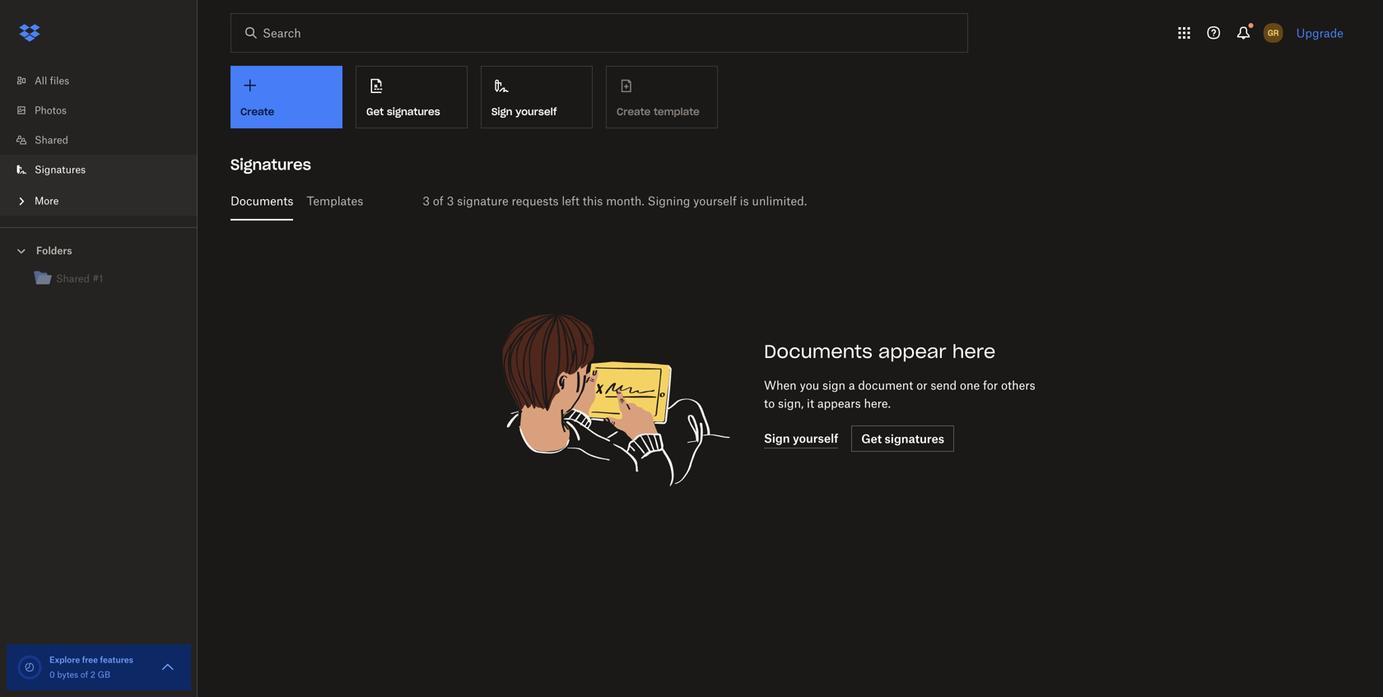 Task type: vqa. For each thing, say whether or not it's contained in the screenshot.
it
yes



Task type: describe. For each thing, give the bounding box(es) containing it.
for
[[983, 378, 998, 392]]

quota usage element
[[16, 655, 43, 681]]

1 3 from the left
[[423, 194, 430, 208]]

signature
[[457, 194, 509, 208]]

sign,
[[778, 396, 804, 410]]

here.
[[864, 396, 891, 410]]

more
[[35, 195, 59, 207]]

features
[[100, 655, 133, 665]]

list containing all files
[[0, 56, 198, 227]]

files
[[50, 75, 69, 87]]

or
[[917, 378, 928, 392]]

templates
[[307, 194, 363, 208]]

dropbox image
[[13, 16, 46, 49]]

0 vertical spatial signatures
[[387, 105, 440, 118]]

0 vertical spatial sign yourself button
[[481, 66, 593, 128]]

documents for documents
[[231, 194, 293, 208]]

create
[[240, 105, 274, 118]]

more image
[[13, 193, 30, 210]]

document
[[858, 378, 913, 392]]

is
[[740, 194, 749, 208]]

1 horizontal spatial sign
[[764, 431, 790, 445]]

0 vertical spatial sign
[[492, 105, 513, 118]]

tab list containing documents
[[231, 181, 1337, 221]]

all files link
[[13, 66, 198, 96]]

0 horizontal spatial get signatures
[[366, 105, 440, 118]]

3 of 3 signature requests left this month. signing yourself is unlimited.
[[423, 194, 807, 208]]

0
[[49, 670, 55, 680]]

send
[[931, 378, 957, 392]]

Search in folder "Dropbox" text field
[[263, 24, 934, 42]]

requests
[[512, 194, 559, 208]]

when you sign a document or send one for others to sign, it appears here.
[[764, 378, 1035, 410]]

folders
[[36, 245, 72, 257]]

create button
[[231, 66, 343, 128]]

1 vertical spatial sign yourself button
[[764, 429, 838, 449]]

one
[[960, 378, 980, 392]]

of inside tab list
[[433, 194, 444, 208]]

signatures inside list item
[[35, 163, 86, 176]]

bytes
[[57, 670, 78, 680]]

month.
[[606, 194, 644, 208]]

0 horizontal spatial get
[[366, 105, 384, 118]]

0 vertical spatial yourself
[[516, 105, 557, 118]]

1 vertical spatial get signatures
[[861, 432, 944, 446]]

1 vertical spatial get
[[861, 432, 882, 446]]

explore
[[49, 655, 80, 665]]



Task type: locate. For each thing, give the bounding box(es) containing it.
all files
[[35, 75, 69, 87]]

0 vertical spatial get signatures button
[[356, 66, 468, 128]]

it
[[807, 396, 814, 410]]

1 horizontal spatial of
[[433, 194, 444, 208]]

1 horizontal spatial get
[[861, 432, 882, 446]]

signatures
[[387, 105, 440, 118], [885, 432, 944, 446]]

photos
[[35, 104, 67, 117]]

of
[[433, 194, 444, 208], [81, 670, 88, 680]]

signatures down shared
[[35, 163, 86, 176]]

documents for documents appear here
[[764, 340, 873, 363]]

gb
[[98, 670, 110, 680]]

documents
[[231, 194, 293, 208], [764, 340, 873, 363]]

0 vertical spatial get signatures
[[366, 105, 440, 118]]

0 horizontal spatial sign
[[492, 105, 513, 118]]

0 horizontal spatial of
[[81, 670, 88, 680]]

here
[[952, 340, 996, 363]]

0 horizontal spatial sign yourself
[[492, 105, 557, 118]]

1 horizontal spatial get signatures
[[861, 432, 944, 446]]

1 vertical spatial get signatures button
[[851, 426, 954, 452]]

explore free features 0 bytes of 2 gb
[[49, 655, 133, 680]]

appear
[[878, 340, 947, 363]]

1 vertical spatial documents
[[764, 340, 873, 363]]

1 horizontal spatial 3
[[447, 194, 454, 208]]

0 horizontal spatial documents
[[231, 194, 293, 208]]

1 vertical spatial signatures
[[885, 432, 944, 446]]

2
[[90, 670, 95, 680]]

gr
[[1268, 28, 1279, 38]]

1 horizontal spatial sign yourself
[[764, 431, 838, 445]]

upgrade link
[[1296, 26, 1344, 40]]

signatures up documents tab
[[231, 155, 311, 174]]

sign yourself inside sign yourself button
[[492, 105, 557, 118]]

yourself inside tab list
[[693, 194, 737, 208]]

documents appear here
[[764, 340, 996, 363]]

1 horizontal spatial signatures
[[231, 155, 311, 174]]

unlimited.
[[752, 194, 807, 208]]

tab list
[[231, 181, 1337, 221]]

list
[[0, 56, 198, 227]]

0 vertical spatial of
[[433, 194, 444, 208]]

0 horizontal spatial signatures
[[387, 105, 440, 118]]

of left signature at top
[[433, 194, 444, 208]]

1 horizontal spatial yourself
[[693, 194, 737, 208]]

upgrade
[[1296, 26, 1344, 40]]

documents left templates tab
[[231, 194, 293, 208]]

1 horizontal spatial get signatures button
[[851, 426, 954, 452]]

you
[[800, 378, 819, 392]]

sign
[[492, 105, 513, 118], [764, 431, 790, 445]]

photos link
[[13, 96, 198, 125]]

folders button
[[0, 238, 198, 262]]

free
[[82, 655, 98, 665]]

signing
[[648, 194, 690, 208]]

0 vertical spatial get
[[366, 105, 384, 118]]

1 vertical spatial sign yourself
[[764, 431, 838, 445]]

documents tab
[[231, 181, 293, 221]]

1 vertical spatial yourself
[[693, 194, 737, 208]]

0 horizontal spatial get signatures button
[[356, 66, 468, 128]]

0 horizontal spatial 3
[[423, 194, 430, 208]]

all
[[35, 75, 47, 87]]

this
[[583, 194, 603, 208]]

of left 2
[[81, 670, 88, 680]]

1 horizontal spatial signatures
[[885, 432, 944, 446]]

left
[[562, 194, 580, 208]]

0 horizontal spatial yourself
[[516, 105, 557, 118]]

others
[[1001, 378, 1035, 392]]

2 horizontal spatial yourself
[[793, 431, 838, 445]]

more list item
[[0, 184, 198, 216]]

2 3 from the left
[[447, 194, 454, 208]]

templates tab
[[307, 181, 363, 221]]

documents up you
[[764, 340, 873, 363]]

when
[[764, 378, 797, 392]]

0 horizontal spatial sign yourself button
[[481, 66, 593, 128]]

signatures
[[231, 155, 311, 174], [35, 163, 86, 176]]

1 vertical spatial sign
[[764, 431, 790, 445]]

3
[[423, 194, 430, 208], [447, 194, 454, 208]]

0 horizontal spatial signatures
[[35, 163, 86, 176]]

2 vertical spatial yourself
[[793, 431, 838, 445]]

shared link
[[13, 125, 198, 155]]

0 vertical spatial documents
[[231, 194, 293, 208]]

1 vertical spatial of
[[81, 670, 88, 680]]

yourself
[[516, 105, 557, 118], [693, 194, 737, 208], [793, 431, 838, 445]]

signatures link
[[13, 155, 198, 184]]

get signatures button
[[356, 66, 468, 128], [851, 426, 954, 452]]

get
[[366, 105, 384, 118], [861, 432, 882, 446]]

0 vertical spatial sign yourself
[[492, 105, 557, 118]]

1 horizontal spatial documents
[[764, 340, 873, 363]]

sign
[[822, 378, 846, 392]]

sign yourself
[[492, 105, 557, 118], [764, 431, 838, 445]]

sign yourself button
[[481, 66, 593, 128], [764, 429, 838, 449]]

appears
[[817, 396, 861, 410]]

1 horizontal spatial sign yourself button
[[764, 429, 838, 449]]

of inside explore free features 0 bytes of 2 gb
[[81, 670, 88, 680]]

signatures list item
[[0, 155, 198, 184]]

gr button
[[1260, 20, 1287, 46]]

get signatures
[[366, 105, 440, 118], [861, 432, 944, 446]]

to
[[764, 396, 775, 410]]

shared
[[35, 134, 68, 146]]

a
[[849, 378, 855, 392]]



